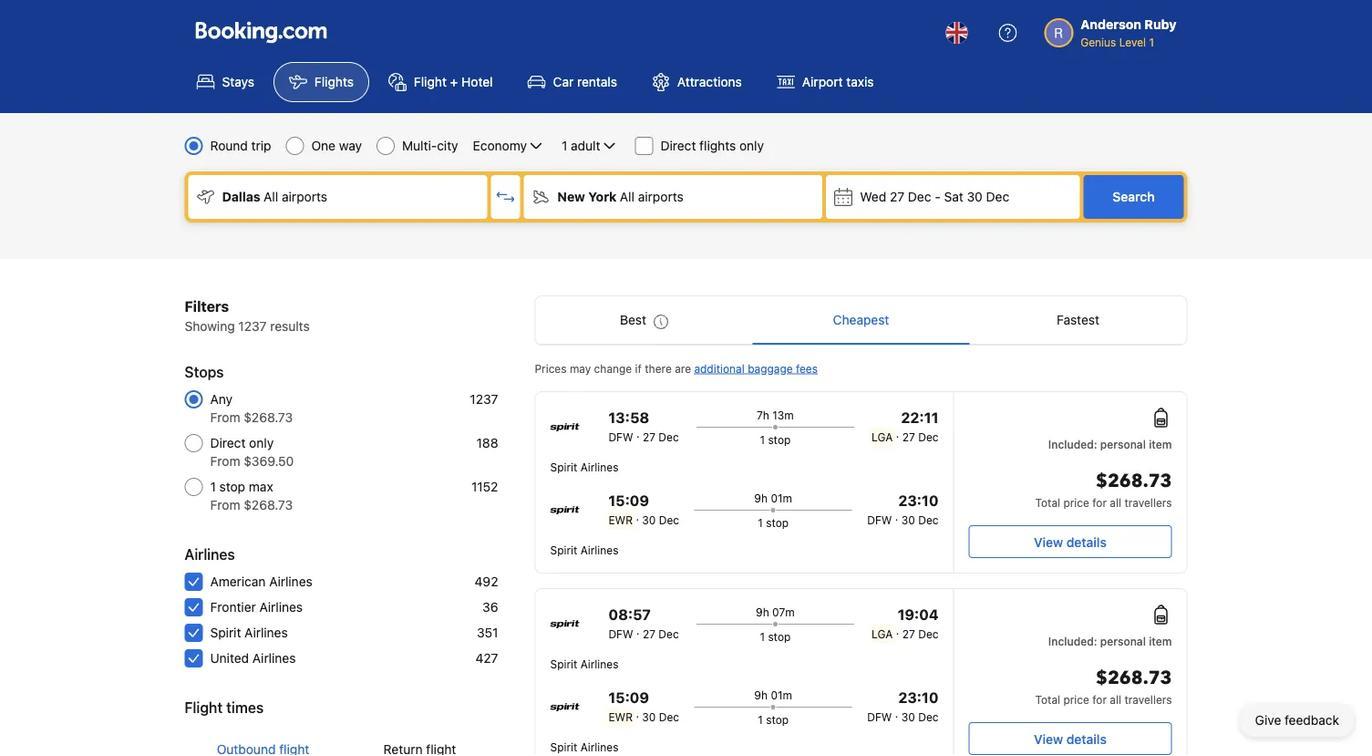 Task type: locate. For each thing, give the bounding box(es) containing it.
9h left 07m
[[756, 606, 769, 618]]

trip
[[251, 138, 271, 153]]

23:10 down 22:11 lga . 27 dec
[[899, 492, 939, 509]]

0 vertical spatial 9h
[[754, 492, 768, 504]]

booking.com logo image
[[196, 21, 327, 43], [196, 21, 327, 43]]

1 vertical spatial flight
[[185, 699, 223, 716]]

view details for 22:11
[[1034, 534, 1107, 549]]

attractions
[[678, 74, 742, 89]]

view details
[[1034, 534, 1107, 549], [1034, 731, 1107, 746]]

city
[[437, 138, 458, 153]]

2 lga from the top
[[872, 627, 893, 640]]

all right york
[[620, 189, 635, 204]]

9h for 13:58
[[754, 492, 768, 504]]

2 01m from the top
[[771, 689, 792, 701]]

23:10 dfw . 30 dec
[[867, 492, 939, 526], [867, 689, 939, 723]]

9h 01m for 13:58
[[754, 492, 792, 504]]

times
[[226, 699, 264, 716]]

stop
[[768, 433, 791, 446], [219, 479, 245, 494], [766, 516, 789, 529], [768, 630, 791, 643], [766, 713, 789, 726]]

27 right the wed at the right top of the page
[[890, 189, 905, 204]]

1 included: personal item from the top
[[1049, 438, 1172, 451]]

2 view details button from the top
[[969, 722, 1172, 755]]

view
[[1034, 534, 1063, 549], [1034, 731, 1063, 746]]

9h
[[754, 492, 768, 504], [756, 606, 769, 618], [754, 689, 768, 701]]

0 horizontal spatial 1237
[[238, 319, 267, 334]]

2 price from the top
[[1064, 693, 1090, 706]]

1 horizontal spatial airports
[[638, 189, 684, 204]]

27 down the 08:57
[[643, 627, 656, 640]]

1 vertical spatial from
[[210, 454, 240, 469]]

showing
[[185, 319, 235, 334]]

19:04
[[898, 606, 939, 623]]

1 price from the top
[[1064, 496, 1090, 509]]

1 view details button from the top
[[969, 525, 1172, 558]]

1237 left results
[[238, 319, 267, 334]]

0 horizontal spatial flight
[[185, 699, 223, 716]]

dallas
[[222, 189, 261, 204]]

flight for flight + hotel
[[414, 74, 447, 89]]

15:09 ewr . 30 dec down 08:57 dfw . 27 dec
[[609, 689, 679, 723]]

lga for 22:11
[[872, 430, 893, 443]]

0 vertical spatial all
[[1110, 496, 1122, 509]]

total for 22:11
[[1036, 496, 1061, 509]]

1 vertical spatial all
[[1110, 693, 1122, 706]]

1 vertical spatial tab list
[[185, 726, 498, 755]]

1 horizontal spatial tab list
[[536, 296, 1187, 346]]

1 view from the top
[[1034, 534, 1063, 549]]

1 horizontal spatial flight
[[414, 74, 447, 89]]

1 vertical spatial view details
[[1034, 731, 1107, 746]]

best image
[[654, 315, 668, 329], [654, 315, 668, 329]]

0 vertical spatial for
[[1093, 496, 1107, 509]]

0 vertical spatial details
[[1067, 534, 1107, 549]]

stop inside 1 stop max from $268.73
[[219, 479, 245, 494]]

27 inside '13:58 dfw . 27 dec'
[[643, 430, 656, 443]]

1 vertical spatial 01m
[[771, 689, 792, 701]]

22:11 lga . 27 dec
[[872, 409, 939, 443]]

0 vertical spatial included: personal item
[[1049, 438, 1172, 451]]

1 inside anderson ruby genius level 1
[[1150, 36, 1155, 48]]

30
[[967, 189, 983, 204], [642, 513, 656, 526], [902, 513, 915, 526], [642, 710, 656, 723], [902, 710, 915, 723]]

01m down '13m'
[[771, 492, 792, 504]]

15:09 down 08:57 dfw . 27 dec
[[609, 689, 649, 706]]

1 vertical spatial ewr
[[609, 710, 633, 723]]

1 adult
[[562, 138, 601, 153]]

0 vertical spatial view
[[1034, 534, 1063, 549]]

stops
[[185, 363, 224, 381]]

2 all from the top
[[1110, 693, 1122, 706]]

0 vertical spatial 15:09
[[609, 492, 649, 509]]

cheapest button
[[753, 296, 970, 344]]

1 all from the top
[[1110, 496, 1122, 509]]

york
[[588, 189, 617, 204]]

2 23:10 from the top
[[899, 689, 939, 706]]

27 inside 22:11 lga . 27 dec
[[903, 430, 915, 443]]

2 ewr from the top
[[609, 710, 633, 723]]

multi-
[[402, 138, 437, 153]]

direct left flights
[[661, 138, 696, 153]]

flight left + at the left top of the page
[[414, 74, 447, 89]]

1 15:09 from the top
[[609, 492, 649, 509]]

item for 19:04
[[1149, 635, 1172, 647]]

3 from from the top
[[210, 497, 240, 513]]

1 vertical spatial included:
[[1049, 635, 1098, 647]]

0 vertical spatial price
[[1064, 496, 1090, 509]]

0 vertical spatial direct
[[661, 138, 696, 153]]

1 inside 1 stop max from $268.73
[[210, 479, 216, 494]]

1 horizontal spatial all
[[620, 189, 635, 204]]

2 vertical spatial 9h
[[754, 689, 768, 701]]

tab list containing best
[[536, 296, 1187, 346]]

dec
[[908, 189, 932, 204], [986, 189, 1010, 204], [659, 430, 679, 443], [919, 430, 939, 443], [659, 513, 679, 526], [919, 513, 939, 526], [659, 627, 679, 640], [919, 627, 939, 640], [659, 710, 679, 723], [919, 710, 939, 723]]

1 from from the top
[[210, 410, 240, 425]]

filters showing 1237 results
[[185, 298, 310, 334]]

1
[[1150, 36, 1155, 48], [562, 138, 568, 153], [760, 433, 765, 446], [210, 479, 216, 494], [758, 516, 763, 529], [760, 630, 765, 643], [758, 713, 763, 726]]

1 01m from the top
[[771, 492, 792, 504]]

0 vertical spatial from
[[210, 410, 240, 425]]

1 vertical spatial view
[[1034, 731, 1063, 746]]

351
[[477, 625, 498, 640]]

airlines
[[581, 461, 619, 473], [581, 544, 619, 556], [185, 546, 235, 563], [269, 574, 313, 589], [259, 600, 303, 615], [245, 625, 288, 640], [253, 651, 296, 666], [581, 658, 619, 670], [581, 741, 619, 753]]

1 vertical spatial 9h 01m
[[754, 689, 792, 701]]

9h for 08:57
[[754, 689, 768, 701]]

1 details from the top
[[1067, 534, 1107, 549]]

0 vertical spatial 1237
[[238, 319, 267, 334]]

0 vertical spatial item
[[1149, 438, 1172, 451]]

23:10 down '19:04 lga . 27 dec'
[[899, 689, 939, 706]]

airports right york
[[638, 189, 684, 204]]

view details for 19:04
[[1034, 731, 1107, 746]]

15:09 ewr . 30 dec for 13:58
[[609, 492, 679, 526]]

1 view details from the top
[[1034, 534, 1107, 549]]

0 horizontal spatial airports
[[282, 189, 327, 204]]

2 details from the top
[[1067, 731, 1107, 746]]

23:10 for 22:11
[[899, 492, 939, 509]]

item
[[1149, 438, 1172, 451], [1149, 635, 1172, 647]]

0 vertical spatial flight
[[414, 74, 447, 89]]

2 item from the top
[[1149, 635, 1172, 647]]

any from $268.73
[[210, 392, 293, 425]]

2 included: from the top
[[1049, 635, 1098, 647]]

1 vertical spatial details
[[1067, 731, 1107, 746]]

2 included: personal item from the top
[[1049, 635, 1172, 647]]

23:10
[[899, 492, 939, 509], [899, 689, 939, 706]]

1 vertical spatial 9h
[[756, 606, 769, 618]]

from down direct only from $369.50
[[210, 497, 240, 513]]

15:09 down '13:58 dfw . 27 dec'
[[609, 492, 649, 509]]

all right 'dallas'
[[264, 189, 278, 204]]

included: personal item
[[1049, 438, 1172, 451], [1049, 635, 1172, 647]]

1 horizontal spatial 1237
[[470, 392, 498, 407]]

1 travellers from the top
[[1125, 496, 1172, 509]]

23:10 dfw . 30 dec down 22:11 lga . 27 dec
[[867, 492, 939, 526]]

from down any
[[210, 410, 240, 425]]

view details button
[[969, 525, 1172, 558], [969, 722, 1172, 755]]

1 vertical spatial item
[[1149, 635, 1172, 647]]

2 9h 01m from the top
[[754, 689, 792, 701]]

1 23:10 dfw . 30 dec from the top
[[867, 492, 939, 526]]

01m down 07m
[[771, 689, 792, 701]]

1 ewr from the top
[[609, 513, 633, 526]]

direct flights only
[[661, 138, 764, 153]]

1 vertical spatial 23:10 dfw . 30 dec
[[867, 689, 939, 723]]

0 vertical spatial 23:10
[[899, 492, 939, 509]]

included:
[[1049, 438, 1098, 451], [1049, 635, 1098, 647]]

27
[[890, 189, 905, 204], [643, 430, 656, 443], [903, 430, 915, 443], [643, 627, 656, 640], [903, 627, 915, 640]]

0 vertical spatial 15:09 ewr . 30 dec
[[609, 492, 679, 526]]

included: personal item for 19:04
[[1049, 635, 1172, 647]]

2 23:10 dfw . 30 dec from the top
[[867, 689, 939, 723]]

from up 1 stop max from $268.73
[[210, 454, 240, 469]]

1 9h 01m from the top
[[754, 492, 792, 504]]

search
[[1113, 189, 1155, 204]]

2 personal from the top
[[1101, 635, 1146, 647]]

only inside direct only from $369.50
[[249, 435, 274, 451]]

. inside 08:57 dfw . 27 dec
[[637, 624, 640, 637]]

1 total from the top
[[1036, 496, 1061, 509]]

1 vertical spatial 23:10
[[899, 689, 939, 706]]

2 view details from the top
[[1034, 731, 1107, 746]]

0 horizontal spatial only
[[249, 435, 274, 451]]

0 vertical spatial travellers
[[1125, 496, 1172, 509]]

1 vertical spatial direct
[[210, 435, 246, 451]]

from inside direct only from $369.50
[[210, 454, 240, 469]]

0 vertical spatial view details button
[[969, 525, 1172, 558]]

1 for from the top
[[1093, 496, 1107, 509]]

tab list
[[536, 296, 1187, 346], [185, 726, 498, 755]]

1 vertical spatial lga
[[872, 627, 893, 640]]

1237 inside filters showing 1237 results
[[238, 319, 267, 334]]

from inside any from $268.73
[[210, 410, 240, 425]]

9h 01m
[[754, 492, 792, 504], [754, 689, 792, 701]]

1 vertical spatial only
[[249, 435, 274, 451]]

23:10 dfw . 30 dec for 22:11
[[867, 492, 939, 526]]

13:58 dfw . 27 dec
[[609, 409, 679, 443]]

view for 22:11
[[1034, 534, 1063, 549]]

2 from from the top
[[210, 454, 240, 469]]

2 vertical spatial from
[[210, 497, 240, 513]]

1 vertical spatial included: personal item
[[1049, 635, 1172, 647]]

2 15:09 ewr . 30 dec from the top
[[609, 689, 679, 723]]

27 inside '19:04 lga . 27 dec'
[[903, 627, 915, 640]]

dec inside 08:57 dfw . 27 dec
[[659, 627, 679, 640]]

0 vertical spatial only
[[740, 138, 764, 153]]

1 vertical spatial personal
[[1101, 635, 1146, 647]]

only right flights
[[740, 138, 764, 153]]

1 horizontal spatial direct
[[661, 138, 696, 153]]

ewr for 08:57
[[609, 710, 633, 723]]

0 vertical spatial $268.73 total price for all travellers
[[1036, 469, 1172, 509]]

01m for 22:11
[[771, 492, 792, 504]]

0 vertical spatial lga
[[872, 430, 893, 443]]

wed 27 dec - sat 30 dec button
[[826, 175, 1080, 219]]

travellers for 22:11
[[1125, 496, 1172, 509]]

2 travellers from the top
[[1125, 693, 1172, 706]]

round trip
[[210, 138, 271, 153]]

lga inside '19:04 lga . 27 dec'
[[872, 627, 893, 640]]

anderson
[[1081, 17, 1142, 32]]

0 vertical spatial total
[[1036, 496, 1061, 509]]

1 vertical spatial travellers
[[1125, 693, 1172, 706]]

price for 22:11
[[1064, 496, 1090, 509]]

1 vertical spatial 15:09
[[609, 689, 649, 706]]

1 stop
[[760, 433, 791, 446], [758, 516, 789, 529], [760, 630, 791, 643], [758, 713, 789, 726]]

2 view from the top
[[1034, 731, 1063, 746]]

car
[[553, 74, 574, 89]]

13:58
[[609, 409, 649, 426]]

all
[[264, 189, 278, 204], [620, 189, 635, 204]]

spirit
[[550, 461, 578, 473], [550, 544, 578, 556], [210, 625, 241, 640], [550, 658, 578, 670], [550, 741, 578, 753]]

new york all airports
[[558, 189, 684, 204]]

view details button for 19:04
[[969, 722, 1172, 755]]

one
[[311, 138, 336, 153]]

dfw
[[609, 430, 633, 443], [867, 513, 892, 526], [609, 627, 633, 640], [867, 710, 892, 723]]

.
[[637, 427, 640, 440], [896, 427, 900, 440], [636, 510, 639, 523], [895, 510, 899, 523], [637, 624, 640, 637], [896, 624, 900, 637], [636, 707, 639, 720], [895, 707, 899, 720]]

2 total from the top
[[1036, 693, 1061, 706]]

9h 01m down 9h 07m
[[754, 689, 792, 701]]

dfw inside '13:58 dfw . 27 dec'
[[609, 430, 633, 443]]

for
[[1093, 496, 1107, 509], [1093, 693, 1107, 706]]

only up the '$369.50'
[[249, 435, 274, 451]]

1 vertical spatial for
[[1093, 693, 1107, 706]]

27 down the 22:11
[[903, 430, 915, 443]]

1 vertical spatial price
[[1064, 693, 1090, 706]]

travellers
[[1125, 496, 1172, 509], [1125, 693, 1172, 706]]

15:09 ewr . 30 dec for 08:57
[[609, 689, 679, 723]]

0 horizontal spatial direct
[[210, 435, 246, 451]]

9h 01m down 7h 13m
[[754, 492, 792, 504]]

15:09 ewr . 30 dec
[[609, 492, 679, 526], [609, 689, 679, 723]]

1 included: from the top
[[1049, 438, 1098, 451]]

0 vertical spatial included:
[[1049, 438, 1098, 451]]

427
[[476, 651, 498, 666]]

round
[[210, 138, 248, 153]]

personal for 19:04
[[1101, 635, 1146, 647]]

price
[[1064, 496, 1090, 509], [1064, 693, 1090, 706]]

view details button for 22:11
[[969, 525, 1172, 558]]

may
[[570, 362, 591, 375]]

dec inside '19:04 lga . 27 dec'
[[919, 627, 939, 640]]

1 item from the top
[[1149, 438, 1172, 451]]

19:04 lga . 27 dec
[[872, 606, 939, 640]]

airports
[[282, 189, 327, 204], [638, 189, 684, 204]]

direct down any from $268.73
[[210, 435, 246, 451]]

27 inside 08:57 dfw . 27 dec
[[643, 627, 656, 640]]

feedback
[[1285, 713, 1340, 728]]

01m for 19:04
[[771, 689, 792, 701]]

from inside 1 stop max from $268.73
[[210, 497, 240, 513]]

direct inside direct only from $369.50
[[210, 435, 246, 451]]

1 vertical spatial total
[[1036, 693, 1061, 706]]

2 for from the top
[[1093, 693, 1107, 706]]

9h down 9h 07m
[[754, 689, 768, 701]]

0 vertical spatial 23:10 dfw . 30 dec
[[867, 492, 939, 526]]

0 vertical spatial view details
[[1034, 534, 1107, 549]]

lga inside 22:11 lga . 27 dec
[[872, 430, 893, 443]]

flight left times
[[185, 699, 223, 716]]

2 15:09 from the top
[[609, 689, 649, 706]]

2 airports from the left
[[638, 189, 684, 204]]

0 vertical spatial ewr
[[609, 513, 633, 526]]

1 $268.73 total price for all travellers from the top
[[1036, 469, 1172, 509]]

9h down 7h
[[754, 492, 768, 504]]

0 vertical spatial personal
[[1101, 438, 1146, 451]]

spirit airlines
[[550, 461, 619, 473], [550, 544, 619, 556], [210, 625, 288, 640], [550, 658, 619, 670], [550, 741, 619, 753]]

item for 22:11
[[1149, 438, 1172, 451]]

$268.73
[[244, 410, 293, 425], [1096, 469, 1172, 494], [244, 497, 293, 513], [1096, 666, 1172, 691]]

0 vertical spatial tab list
[[536, 296, 1187, 346]]

1 23:10 from the top
[[899, 492, 939, 509]]

1 vertical spatial $268.73 total price for all travellers
[[1036, 666, 1172, 706]]

13m
[[773, 409, 794, 421]]

15:09 for 13:58
[[609, 492, 649, 509]]

0 vertical spatial 9h 01m
[[754, 492, 792, 504]]

1 15:09 ewr . 30 dec from the top
[[609, 492, 679, 526]]

view for 19:04
[[1034, 731, 1063, 746]]

27 down 19:04
[[903, 627, 915, 640]]

27 down 13:58
[[643, 430, 656, 443]]

airports down one
[[282, 189, 327, 204]]

ruby
[[1145, 17, 1177, 32]]

15:09 ewr . 30 dec down '13:58 dfw . 27 dec'
[[609, 492, 679, 526]]

1237 up 188
[[470, 392, 498, 407]]

1237
[[238, 319, 267, 334], [470, 392, 498, 407]]

hotel
[[462, 74, 493, 89]]

personal
[[1101, 438, 1146, 451], [1101, 635, 1146, 647]]

flight
[[414, 74, 447, 89], [185, 699, 223, 716]]

1 lga from the top
[[872, 430, 893, 443]]

2 $268.73 total price for all travellers from the top
[[1036, 666, 1172, 706]]

1 vertical spatial view details button
[[969, 722, 1172, 755]]

1 personal from the top
[[1101, 438, 1146, 451]]

1 vertical spatial 15:09 ewr . 30 dec
[[609, 689, 679, 723]]

$268.73 total price for all travellers for 22:11
[[1036, 469, 1172, 509]]

0 vertical spatial 01m
[[771, 492, 792, 504]]

23:10 dfw . 30 dec down '19:04 lga . 27 dec'
[[867, 689, 939, 723]]

0 horizontal spatial all
[[264, 189, 278, 204]]



Task type: vqa. For each thing, say whether or not it's contained in the screenshot.
Cabin
no



Task type: describe. For each thing, give the bounding box(es) containing it.
fastest
[[1057, 312, 1100, 327]]

airport taxis
[[802, 74, 874, 89]]

fees
[[796, 362, 818, 375]]

one way
[[311, 138, 362, 153]]

2 all from the left
[[620, 189, 635, 204]]

wed 27 dec - sat 30 dec
[[860, 189, 1010, 204]]

. inside 22:11 lga . 27 dec
[[896, 427, 900, 440]]

27 for 19:04
[[903, 627, 915, 640]]

flight + hotel
[[414, 74, 493, 89]]

frontier airlines
[[210, 600, 303, 615]]

direct only from $369.50
[[210, 435, 294, 469]]

flights link
[[274, 62, 369, 102]]

1 all from the left
[[264, 189, 278, 204]]

united
[[210, 651, 249, 666]]

multi-city
[[402, 138, 458, 153]]

personal for 22:11
[[1101, 438, 1146, 451]]

give feedback button
[[1241, 704, 1354, 737]]

1 stop max from $268.73
[[210, 479, 293, 513]]

are
[[675, 362, 691, 375]]

wed
[[860, 189, 887, 204]]

taxis
[[847, 74, 874, 89]]

27 for 08:57
[[643, 627, 656, 640]]

max
[[249, 479, 273, 494]]

details for 19:04
[[1067, 731, 1107, 746]]

travellers for 19:04
[[1125, 693, 1172, 706]]

flight + hotel link
[[373, 62, 509, 102]]

ewr for 13:58
[[609, 513, 633, 526]]

08:57
[[609, 606, 651, 623]]

for for 22:11
[[1093, 496, 1107, 509]]

1 inside dropdown button
[[562, 138, 568, 153]]

prices
[[535, 362, 567, 375]]

492
[[475, 574, 498, 589]]

dec inside '13:58 dfw . 27 dec'
[[659, 430, 679, 443]]

direct for direct only from $369.50
[[210, 435, 246, 451]]

best button
[[536, 296, 753, 344]]

0 horizontal spatial tab list
[[185, 726, 498, 755]]

additional baggage fees link
[[694, 362, 818, 375]]

sat
[[944, 189, 964, 204]]

airport taxis link
[[761, 62, 890, 102]]

188
[[477, 435, 498, 451]]

22:11
[[902, 409, 939, 426]]

. inside '13:58 dfw . 27 dec'
[[637, 427, 640, 440]]

prices may change if there are additional baggage fees
[[535, 362, 818, 375]]

flight for flight times
[[185, 699, 223, 716]]

$369.50
[[244, 454, 294, 469]]

any
[[210, 392, 233, 407]]

filters
[[185, 298, 229, 315]]

direct for direct flights only
[[661, 138, 696, 153]]

23:10 dfw . 30 dec for 19:04
[[867, 689, 939, 723]]

dfw inside 08:57 dfw . 27 dec
[[609, 627, 633, 640]]

for for 19:04
[[1093, 693, 1107, 706]]

dallas all airports
[[222, 189, 327, 204]]

9h 07m
[[756, 606, 795, 618]]

price for 19:04
[[1064, 693, 1090, 706]]

30 inside wed 27 dec - sat 30 dec dropdown button
[[967, 189, 983, 204]]

stays link
[[181, 62, 270, 102]]

anderson ruby genius level 1
[[1081, 17, 1177, 48]]

9h 01m for 08:57
[[754, 689, 792, 701]]

best
[[620, 312, 647, 327]]

15:09 for 08:57
[[609, 689, 649, 706]]

change
[[594, 362, 632, 375]]

included: for 19:04
[[1049, 635, 1098, 647]]

7h
[[757, 409, 770, 421]]

flights
[[700, 138, 736, 153]]

included: personal item for 22:11
[[1049, 438, 1172, 451]]

$268.73 inside 1 stop max from $268.73
[[244, 497, 293, 513]]

27 for 13:58
[[643, 430, 656, 443]]

if
[[635, 362, 642, 375]]

flight times
[[185, 699, 264, 716]]

results
[[270, 319, 310, 334]]

genius
[[1081, 36, 1117, 48]]

23:10 for 19:04
[[899, 689, 939, 706]]

+
[[450, 74, 458, 89]]

7h 13m
[[757, 409, 794, 421]]

new
[[558, 189, 585, 204]]

1 horizontal spatial only
[[740, 138, 764, 153]]

36
[[483, 600, 498, 615]]

all for 22:11
[[1110, 496, 1122, 509]]

economy
[[473, 138, 527, 153]]

give feedback
[[1255, 713, 1340, 728]]

stays
[[222, 74, 254, 89]]

. inside '19:04 lga . 27 dec'
[[896, 624, 900, 637]]

additional
[[694, 362, 745, 375]]

-
[[935, 189, 941, 204]]

rentals
[[577, 74, 617, 89]]

attractions link
[[636, 62, 758, 102]]

airport
[[802, 74, 843, 89]]

all for 19:04
[[1110, 693, 1122, 706]]

cheapest
[[833, 312, 889, 327]]

car rentals link
[[512, 62, 633, 102]]

1 adult button
[[560, 135, 621, 157]]

way
[[339, 138, 362, 153]]

1152
[[471, 479, 498, 494]]

$268.73 total price for all travellers for 19:04
[[1036, 666, 1172, 706]]

level
[[1120, 36, 1146, 48]]

dec inside 22:11 lga . 27 dec
[[919, 430, 939, 443]]

1 vertical spatial 1237
[[470, 392, 498, 407]]

lga for 19:04
[[872, 627, 893, 640]]

search button
[[1084, 175, 1184, 219]]

details for 22:11
[[1067, 534, 1107, 549]]

1 airports from the left
[[282, 189, 327, 204]]

united airlines
[[210, 651, 296, 666]]

american airlines
[[210, 574, 313, 589]]

american
[[210, 574, 266, 589]]

08:57 dfw . 27 dec
[[609, 606, 679, 640]]

baggage
[[748, 362, 793, 375]]

flights
[[315, 74, 354, 89]]

total for 19:04
[[1036, 693, 1061, 706]]

adult
[[571, 138, 601, 153]]

$268.73 inside any from $268.73
[[244, 410, 293, 425]]

frontier
[[210, 600, 256, 615]]

included: for 22:11
[[1049, 438, 1098, 451]]

27 inside dropdown button
[[890, 189, 905, 204]]

give
[[1255, 713, 1282, 728]]

car rentals
[[553, 74, 617, 89]]

fastest button
[[970, 296, 1187, 344]]

07m
[[773, 606, 795, 618]]

27 for 22:11
[[903, 430, 915, 443]]

there
[[645, 362, 672, 375]]



